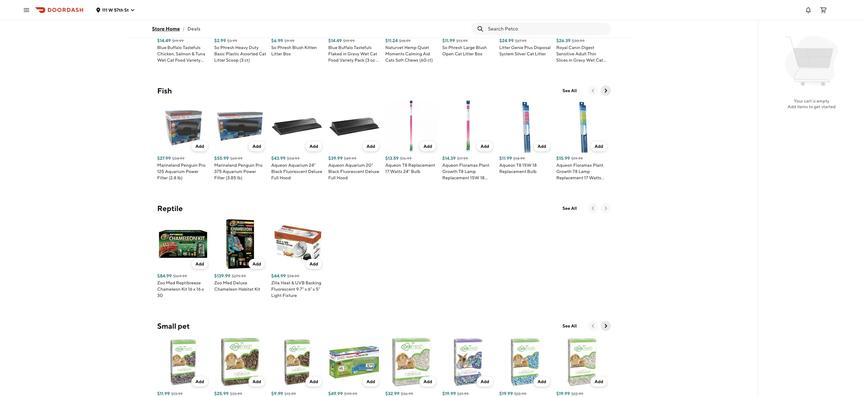 Task type: vqa. For each thing, say whether or not it's contained in the screenshot.
$0 corresponding to MAC Cosmetics
no



Task type: describe. For each thing, give the bounding box(es) containing it.
add for carefresh natural paper small pet bedding (60 l) image
[[253, 380, 261, 385]]

bulb inside "$11.99 $14.99 aqueon t8 15w 18 replacement bulb"
[[528, 169, 537, 174]]

chews
[[405, 58, 419, 63]]

tastefuls for &
[[183, 45, 201, 50]]

marineland for $55.99
[[214, 163, 237, 168]]

blush inside $11.99 $13.99 so phresh large blush open cat litter box
[[476, 45, 487, 50]]

variety inside $14.49 $19.99 blue buffalo tastefuls chicken, salmon & tuna wet cat food variety pack (3 oz x 12 ct)
[[186, 58, 201, 63]]

open menu image
[[23, 6, 30, 14]]

silver
[[515, 51, 526, 56]]

111 w 57th st button
[[96, 7, 135, 12]]

marineland penguin pro 375 aquarium power filter (3.85 lb) image
[[214, 101, 266, 153]]

$15.99
[[557, 156, 571, 161]]

basking
[[306, 281, 322, 286]]

1 horizontal spatial deals
[[188, 26, 201, 32]]

aqueon t8 15w 18 replacement bulb image
[[500, 101, 552, 153]]

$139.99 $279.99 zoo med deluxe chameleon habitat kit
[[214, 274, 261, 292]]

so for so phresh blush kitten litter box
[[272, 45, 277, 50]]

basic
[[214, 51, 225, 56]]

pro for marineland penguin pro 125 aquarium power filter (2.8 lb)
[[199, 163, 206, 168]]

ct) inside $26.39 $30.99 royal canin digest sensitive adult thin slices in gravy wet cat food (3 oz x 12 ct)
[[587, 64, 592, 69]]

t8 inside "$11.99 $14.99 aqueon t8 15w 18 replacement bulb"
[[517, 163, 522, 168]]

& inside $44.99 $74.99 zilla heat & uvb basking fluorescent 9.7" x 6" x 5" light fixture
[[292, 281, 294, 286]]

pet
[[178, 322, 190, 331]]

$33.99
[[230, 392, 242, 397]]

$84.99 $169.99 zoo med reptibreeze chameleon kit 16 x 16 x 30
[[157, 274, 204, 299]]

litter inside $2.99 $3.99 so phresh heavy duty basic plastic assorted cat litter scoop (3 ct)
[[214, 58, 225, 63]]

24" inside $43.99 $54.99 aqueon aquarium 24" black fluorescent deluxe full hood
[[309, 163, 316, 168]]

food inside $14.49 $19.99 blue buffalo tastefuls chicken, salmon & tuna wet cat food variety pack (3 oz x 12 ct)
[[175, 58, 186, 63]]

$19.99 $22.99 for carefresh complete blue small animal paper bedding (23 l) image
[[500, 392, 527, 397]]

$279.99
[[232, 274, 246, 279]]

lb) for (2.8
[[177, 176, 183, 181]]

$13.59 $16.99 aqueon t8 replacement 17 watts 24" bulb
[[386, 156, 436, 174]]

replacement inside the $15.99 $19.99 aqueon floramax plant growth t8 lamp replacement 17 watts 24" bulb
[[557, 176, 584, 181]]

$14.99 for t8
[[514, 156, 525, 161]]

your cart is empty add items to get started
[[788, 99, 837, 109]]

chameleon for deluxe
[[214, 287, 238, 292]]

in inside '$14.49 $19.99 blue buffalo tastefuls flaked in gravy wet cat food variety pack (3 oz x 12 ct)'
[[343, 51, 347, 56]]

$11.99 for aqueon
[[500, 156, 513, 161]]

$22.99 for carefresh complete white small animal paper bedding (23 l) image
[[572, 392, 584, 397]]

$54.99
[[287, 156, 300, 161]]

12 inside '$14.49 $19.99 blue buffalo tastefuls flaked in gravy wet cat food variety pack (3 oz x 12 ct)'
[[329, 64, 333, 69]]

gravy inside $26.39 $30.99 royal canin digest sensitive adult thin slices in gravy wet cat food (3 oz x 12 ct)
[[574, 58, 586, 63]]

add for 'marineland penguin pro 125 aquarium power filter (2.8 lb)' image
[[196, 144, 204, 149]]

small
[[157, 322, 176, 331]]

tuna
[[196, 51, 205, 56]]

pro for marineland penguin pro 375 aquarium power filter (3.85 lb)
[[256, 163, 263, 168]]

salmon
[[176, 51, 191, 56]]

ct) inside $14.49 $19.99 blue buffalo tastefuls chicken, salmon & tuna wet cat food variety pack (3 oz x 12 ct)
[[187, 64, 192, 69]]

heat
[[281, 281, 291, 286]]

aqueon for $39.99
[[329, 163, 345, 168]]

(3.85
[[226, 176, 236, 181]]

hood for aqueon aquarium 20" black fluorescent deluxe full hood
[[337, 176, 348, 181]]

zilla heat & uvb basking fluorescent 9.7" x 6" x 5" light fixture image
[[272, 219, 324, 271]]

next button of carousel image
[[603, 206, 610, 212]]

heavy
[[235, 45, 248, 50]]

fluorescent inside $44.99 $74.99 zilla heat & uvb basking fluorescent 9.7" x 6" x 5" light fixture
[[272, 287, 296, 292]]

$2.99
[[214, 38, 226, 43]]

x inside $14.49 $19.99 blue buffalo tastefuls chicken, salmon & tuna wet cat food variety pack (3 oz x 12 ct)
[[179, 64, 181, 69]]

add for "zoo med reptibreeze chameleon kit 16 x 16 x 30" image
[[196, 262, 204, 267]]

litter genie plus disposal system silver cat litter image
[[500, 0, 552, 35]]

open
[[443, 51, 454, 56]]

deluxe for 20"
[[365, 169, 380, 174]]

deluxe for 24"
[[308, 169, 323, 174]]

hemp
[[405, 45, 417, 50]]

home
[[166, 26, 180, 32]]

cats
[[386, 58, 395, 63]]

$21.99
[[458, 392, 469, 397]]

$13.99 inside $11.99 $13.99 so phresh large blush open cat litter box
[[457, 38, 468, 43]]

food inside '$14.49 $19.99 blue buffalo tastefuls flaked in gravy wet cat food variety pack (3 oz x 12 ct)'
[[329, 58, 339, 63]]

add for aqueon aquarium 24" black fluorescent deluxe full hood image
[[310, 144, 318, 149]]

$13.99 for $9.99
[[285, 392, 296, 397]]

$49.99 $119.99
[[329, 392, 358, 397]]

$11.24 $14.99 naturvet hemp quiet moments calming aid cats soft chews (60 ct)
[[386, 38, 433, 63]]

w
[[108, 7, 113, 12]]

aquarium inside '$39.99 $49.99 aqueon aquarium 20" black fluorescent deluxe full hood'
[[346, 163, 365, 168]]

$32.99 $36.99
[[386, 392, 414, 397]]

store
[[152, 26, 165, 32]]

(3 inside $26.39 $30.99 royal canin digest sensitive adult thin slices in gravy wet cat food (3 oz x 12 ct)
[[568, 64, 572, 69]]

zoo for zoo med deluxe chameleon habitat kit
[[214, 281, 222, 286]]

see for fish
[[563, 88, 571, 93]]

add inside your cart is empty add items to get started
[[788, 104, 797, 109]]

add for aqueon aquarium 20" black fluorescent deluxe full hood image
[[367, 144, 376, 149]]

add for "carefresh sea glass natural paper small pet bedding (23 l)" image
[[481, 380, 490, 385]]

store home / deals
[[152, 26, 201, 32]]

litter down disposal
[[535, 51, 546, 56]]

24" inside $13.59 $16.99 aqueon t8 replacement 17 watts 24" bulb
[[404, 169, 410, 174]]

uvb
[[295, 281, 305, 286]]

$19.99 $21.99
[[443, 392, 469, 397]]

2 vertical spatial $11.99
[[157, 392, 170, 397]]

add for aqueon t8 15w 18 replacement bulb image on the right
[[538, 144, 547, 149]]

food inside $26.39 $30.99 royal canin digest sensitive adult thin slices in gravy wet cat food (3 oz x 12 ct)
[[557, 64, 567, 69]]

phresh for plastic
[[220, 45, 235, 50]]

litter inside $11.99 $13.99 so phresh large blush open cat litter box
[[463, 51, 474, 56]]

buffalo for salmon
[[167, 45, 182, 50]]

$119.99
[[344, 392, 358, 397]]

$24.99
[[500, 38, 514, 43]]

24" inside the $15.99 $19.99 aqueon floramax plant growth t8 lamp replacement 17 watts 24" bulb
[[557, 182, 564, 187]]

$14.39 $17.99 aqueon floramax plant growth t8 lamp replacement 15w 18 bulb
[[443, 156, 490, 187]]

carefresh sea glass natural paper small pet bedding (23 l) image
[[443, 337, 495, 389]]

& inside $14.49 $19.99 blue buffalo tastefuls chicken, salmon & tuna wet cat food variety pack (3 oz x 12 ct)
[[192, 51, 195, 56]]

replacement inside "$11.99 $14.99 aqueon t8 15w 18 replacement bulb"
[[500, 169, 527, 174]]

see for reptile
[[563, 206, 571, 211]]

$24.99 $27.99 litter genie plus disposal system silver cat litter
[[500, 38, 551, 56]]

x inside $26.39 $30.99 royal canin digest sensitive adult thin slices in gravy wet cat food (3 oz x 12 ct)
[[579, 64, 581, 69]]

add for carefresh complete blue small animal paper bedding (23 l) image
[[538, 380, 547, 385]]

(60
[[420, 58, 427, 63]]

kitten
[[305, 45, 317, 50]]

zoo med reptibreeze chameleon kit 16 x 16 x 30 image
[[157, 219, 209, 271]]

111
[[102, 7, 107, 12]]

naturvet
[[386, 45, 404, 50]]

large
[[464, 45, 475, 50]]

0 items, open order cart image
[[821, 6, 828, 14]]

$34.99
[[172, 156, 185, 161]]

fluorescent for 24"
[[284, 169, 308, 174]]

duty
[[249, 45, 259, 50]]

fluorescent for 20"
[[341, 169, 365, 174]]

1 vertical spatial $9.99
[[272, 392, 283, 397]]

power for (3.85
[[244, 169, 256, 174]]

$9.99 inside $6.99 $9.99 so phresh blush kitten litter box
[[285, 38, 295, 43]]

cat inside $11.99 $13.99 so phresh large blush open cat litter box
[[455, 51, 462, 56]]

0 horizontal spatial deals
[[152, 23, 177, 35]]

aquarium inside '$27.99 $34.99 marineland penguin pro 125 aquarium power filter (2.8 lb)'
[[165, 169, 185, 174]]

carefresh natural paper small pet bedding (60 l) image
[[214, 337, 266, 389]]

$19.99 inside '$14.49 $19.99 blue buffalo tastefuls flaked in gravy wet cat food variety pack (3 oz x 12 ct)'
[[343, 38, 355, 43]]

previous button of carousel image
[[591, 324, 597, 330]]

habitat
[[239, 287, 254, 292]]

(3 inside $2.99 $3.99 so phresh heavy duty basic plastic assorted cat litter scoop (3 ct)
[[240, 58, 244, 63]]

deluxe inside the $139.99 $279.99 zoo med deluxe chameleon habitat kit
[[233, 281, 248, 286]]

ct) inside "$11.24 $14.99 naturvet hemp quiet moments calming aid cats soft chews (60 ct)"
[[428, 58, 433, 63]]

so for so phresh heavy duty basic plastic assorted cat litter scoop (3 ct)
[[214, 45, 220, 50]]

bulb inside $13.59 $16.99 aqueon t8 replacement 17 watts 24" bulb
[[411, 169, 421, 174]]

watts inside $13.59 $16.99 aqueon t8 replacement 17 watts 24" bulb
[[391, 169, 403, 174]]

6"
[[308, 287, 312, 292]]

125
[[157, 169, 164, 174]]

zilla
[[272, 281, 280, 286]]

(3 inside '$14.49 $19.99 blue buffalo tastefuls flaked in gravy wet cat food variety pack (3 oz x 12 ct)'
[[366, 58, 370, 63]]

all for reptile
[[572, 206, 577, 211]]

$17.99
[[457, 156, 468, 161]]

cat inside $14.49 $19.99 blue buffalo tastefuls chicken, salmon & tuna wet cat food variety pack (3 oz x 12 ct)
[[167, 58, 174, 63]]

$19.99 inside $14.49 $19.99 blue buffalo tastefuls chicken, salmon & tuna wet cat food variety pack (3 oz x 12 ct)
[[172, 38, 184, 43]]

empty
[[817, 99, 830, 104]]

$26.39
[[557, 38, 571, 43]]

$69.99
[[230, 156, 243, 161]]

add for 'marineland penguin pro 375 aquarium power filter (3.85 lb)' image
[[253, 144, 261, 149]]

cat inside '$14.49 $19.99 blue buffalo tastefuls flaked in gravy wet cat food variety pack (3 oz x 12 ct)'
[[370, 51, 378, 56]]

full for aqueon aquarium 20" black fluorescent deluxe full hood
[[329, 176, 336, 181]]

flaked
[[329, 51, 342, 56]]

add for zilla heat & uvb basking fluorescent 9.7" x 6" x 5" light fixture image
[[310, 262, 318, 267]]

kit inside the $84.99 $169.99 zoo med reptibreeze chameleon kit 16 x 16 x 30
[[182, 287, 187, 292]]

plastic
[[226, 51, 239, 56]]

see all for small pet
[[563, 324, 577, 329]]

get
[[815, 104, 821, 109]]

gravy inside '$14.49 $19.99 blue buffalo tastefuls flaked in gravy wet cat food variety pack (3 oz x 12 ct)'
[[348, 51, 360, 56]]

$30.99
[[572, 38, 585, 43]]

$13.59
[[386, 156, 399, 161]]

wet inside $26.39 $30.99 royal canin digest sensitive adult thin slices in gravy wet cat food (3 oz x 12 ct)
[[587, 58, 595, 63]]

$3.99
[[227, 38, 237, 43]]

$9.99 $13.99
[[272, 392, 296, 397]]

next button of carousel image for small pet
[[603, 324, 610, 330]]

adult
[[576, 51, 587, 56]]

reptibreeze
[[176, 281, 201, 286]]

quiet
[[418, 45, 430, 50]]

t8 inside $14.39 $17.99 aqueon floramax plant growth t8 lamp replacement 15w 18 bulb
[[459, 169, 464, 174]]

black for aqueon aquarium 20" black fluorescent deluxe full hood
[[329, 169, 340, 174]]

plus
[[525, 45, 533, 50]]

system
[[500, 51, 514, 56]]

x inside '$14.49 $19.99 blue buffalo tastefuls flaked in gravy wet cat food variety pack (3 oz x 12 ct)'
[[376, 58, 378, 63]]

disposal
[[534, 45, 551, 50]]

aqueon for $43.99
[[272, 163, 288, 168]]

aqueon floramax plant growth t8 lamp replacement 15w 18 bulb image
[[443, 101, 495, 153]]

$22.99 for carefresh complete blue small animal paper bedding (23 l) image
[[515, 392, 527, 397]]

57th
[[114, 7, 123, 12]]

add for so phresh large blush open cat litter box "image"
[[481, 26, 490, 31]]

small pet link
[[157, 322, 190, 332]]

marineland penguin pro 125 aquarium power filter (2.8 lb) image
[[157, 101, 209, 153]]

cat inside the $24.99 $27.99 litter genie plus disposal system silver cat litter
[[527, 51, 535, 56]]

fixture
[[283, 294, 297, 299]]

zoo for zoo med reptibreeze chameleon kit 16 x 16 x 30
[[157, 281, 165, 286]]

phresh for box
[[278, 45, 292, 50]]

15w inside "$11.99 $14.99 aqueon t8 15w 18 replacement bulb"
[[523, 163, 532, 168]]

ct) inside $2.99 $3.99 so phresh heavy duty basic plastic assorted cat litter scoop (3 ct)
[[245, 58, 250, 63]]

bulb inside the $15.99 $19.99 aqueon floramax plant growth t8 lamp replacement 17 watts 24" bulb
[[565, 182, 574, 187]]

soft
[[396, 58, 404, 63]]

12 for tuna
[[182, 64, 186, 69]]

$14.49 for blue buffalo tastefuls flaked in gravy wet cat food variety pack (3 oz x 12 ct)
[[329, 38, 342, 43]]

watts inside the $15.99 $19.99 aqueon floramax plant growth t8 lamp replacement 17 watts 24" bulb
[[590, 176, 602, 181]]

$43.99 $54.99 aqueon aquarium 24" black fluorescent deluxe full hood
[[272, 156, 323, 181]]

aqueon for $13.59
[[386, 163, 402, 168]]

growth for 24"
[[557, 169, 572, 174]]

cart
[[805, 99, 813, 104]]

box inside $6.99 $9.99 so phresh blush kitten litter box
[[283, 51, 291, 56]]

$25.99 $33.99
[[214, 392, 242, 397]]

$25.99
[[214, 392, 229, 397]]

see all link for small pet
[[559, 322, 581, 332]]

reptile
[[157, 204, 183, 213]]

blush inside $6.99 $9.99 so phresh blush kitten litter box
[[293, 45, 304, 50]]

hood for aqueon aquarium 24" black fluorescent deluxe full hood
[[280, 176, 291, 181]]

penguin for (2.8
[[181, 163, 198, 168]]

floramax for 17
[[574, 163, 593, 168]]



Task type: locate. For each thing, give the bounding box(es) containing it.
15w inside $14.39 $17.99 aqueon floramax plant growth t8 lamp replacement 15w 18 bulb
[[471, 176, 480, 181]]

1 zoo from the left
[[157, 281, 165, 286]]

2 16 from the left
[[197, 287, 201, 292]]

is
[[814, 99, 817, 104]]

tastefuls down the blue buffalo tastefuls flaked in gravy wet cat food variety pack (3 oz x 12 ct) image
[[354, 45, 372, 50]]

royal
[[557, 45, 568, 50]]

1 horizontal spatial power
[[244, 169, 256, 174]]

1 horizontal spatial $22.99
[[572, 392, 584, 397]]

hood down the $39.99
[[337, 176, 348, 181]]

&
[[192, 51, 195, 56], [292, 281, 294, 286]]

1 horizontal spatial $9.99
[[285, 38, 295, 43]]

blue up chicken,
[[157, 45, 167, 50]]

add for "carefresh small pet confetti bedding (10 l)" "image"
[[196, 380, 204, 385]]

(2.8
[[169, 176, 177, 181]]

marineland for $27.99
[[157, 163, 180, 168]]

2 horizontal spatial $13.99
[[457, 38, 468, 43]]

aid
[[423, 51, 430, 56]]

oz for slices
[[573, 64, 578, 69]]

black down "$43.99"
[[272, 169, 283, 174]]

2 blush from the left
[[476, 45, 487, 50]]

1 variety from the left
[[186, 58, 201, 63]]

slices
[[557, 58, 568, 63]]

lamp inside $14.39 $17.99 aqueon floramax plant growth t8 lamp replacement 15w 18 bulb
[[465, 169, 476, 174]]

kit down reptibreeze in the bottom left of the page
[[182, 287, 187, 292]]

wet
[[361, 51, 369, 56], [157, 58, 166, 63], [587, 58, 595, 63]]

2 horizontal spatial 12
[[582, 64, 586, 69]]

2 pro from the left
[[256, 163, 263, 168]]

penguin for (3.85
[[238, 163, 255, 168]]

so phresh large blush open cat litter box image
[[443, 0, 495, 35]]

power for (2.8
[[186, 169, 199, 174]]

full down the $39.99
[[329, 176, 336, 181]]

aqueon for $14.39
[[443, 163, 459, 168]]

deals left /
[[152, 23, 177, 35]]

thin
[[588, 51, 597, 56]]

1 horizontal spatial growth
[[557, 169, 572, 174]]

0 horizontal spatial floramax
[[460, 163, 478, 168]]

$32.99
[[386, 392, 400, 397]]

1 16 from the left
[[188, 287, 193, 292]]

penguin down the $34.99
[[181, 163, 198, 168]]

see for small pet
[[563, 324, 571, 329]]

1 vertical spatial 24"
[[404, 169, 410, 174]]

$11.99 $13.99 so phresh large blush open cat litter box
[[443, 38, 487, 56]]

so
[[214, 45, 220, 50], [272, 45, 277, 50], [443, 45, 448, 50]]

$84.99
[[157, 274, 172, 279]]

1 horizontal spatial zoo
[[214, 281, 222, 286]]

0 horizontal spatial penguin
[[181, 163, 198, 168]]

bulb inside $14.39 $17.99 aqueon floramax plant growth t8 lamp replacement 15w 18 bulb
[[443, 182, 452, 187]]

0 horizontal spatial chameleon
[[157, 287, 181, 292]]

1 lb) from the left
[[177, 176, 183, 181]]

0 horizontal spatial $22.99
[[515, 392, 527, 397]]

aquarium up (2.8
[[165, 169, 185, 174]]

0 horizontal spatial 16
[[188, 287, 193, 292]]

so for so phresh large blush open cat litter box
[[443, 45, 448, 50]]

2 horizontal spatial 24"
[[557, 182, 564, 187]]

scoop
[[226, 58, 239, 63]]

3 so from the left
[[443, 45, 448, 50]]

1 growth from the left
[[443, 169, 458, 174]]

(3
[[240, 58, 244, 63], [366, 58, 370, 63], [168, 64, 172, 69], [568, 64, 572, 69]]

replacement
[[409, 163, 436, 168], [500, 169, 527, 174], [443, 176, 470, 181], [557, 176, 584, 181]]

0 horizontal spatial 24"
[[309, 163, 316, 168]]

wet inside $14.49 $19.99 blue buffalo tastefuls chicken, salmon & tuna wet cat food variety pack (3 oz x 12 ct)
[[157, 58, 166, 63]]

$14.39
[[443, 156, 456, 161]]

med inside the $84.99 $169.99 zoo med reptibreeze chameleon kit 16 x 16 x 30
[[166, 281, 175, 286]]

$14.49 for blue buffalo tastefuls chicken, salmon & tuna wet cat food variety pack (3 oz x 12 ct)
[[157, 38, 171, 43]]

(3 down chicken,
[[168, 64, 172, 69]]

add for blue buffalo tastefuls chicken, salmon & tuna wet cat food variety pack (3 oz x 12 ct) 'image'
[[196, 26, 204, 31]]

0 vertical spatial next button of carousel image
[[603, 88, 610, 94]]

box inside $11.99 $13.99 so phresh large blush open cat litter box
[[475, 51, 483, 56]]

cat down thin
[[596, 58, 604, 63]]

fluorescent
[[284, 169, 308, 174], [341, 169, 365, 174], [272, 287, 296, 292]]

0 vertical spatial see all
[[563, 88, 577, 93]]

2 horizontal spatial wet
[[587, 58, 595, 63]]

power inside $55.99 $69.99 marineland penguin pro 375 aquarium power filter (3.85 lb)
[[244, 169, 256, 174]]

zoo med deluxe chameleon habitat kit image
[[214, 219, 266, 271]]

lamp for 17
[[579, 169, 590, 174]]

previous button of carousel image
[[591, 88, 597, 94], [591, 206, 597, 212]]

blue up "flaked"
[[329, 45, 338, 50]]

phresh up open
[[449, 45, 463, 50]]

0 horizontal spatial 17
[[386, 169, 390, 174]]

1 next button of carousel image from the top
[[603, 88, 610, 94]]

store home link
[[152, 23, 180, 35]]

plant for aqueon floramax plant growth t8 lamp replacement 15w 18 bulb
[[479, 163, 490, 168]]

0 horizontal spatial in
[[343, 51, 347, 56]]

blue for blue buffalo tastefuls flaked in gravy wet cat food variety pack (3 oz x 12 ct)
[[329, 45, 338, 50]]

(3 down slices
[[568, 64, 572, 69]]

box
[[283, 51, 291, 56], [475, 51, 483, 56]]

12 for slices
[[582, 64, 586, 69]]

0 vertical spatial $49.99
[[344, 156, 357, 161]]

0 horizontal spatial 15w
[[471, 176, 480, 181]]

pack
[[355, 58, 365, 63], [157, 64, 167, 69]]

$19.99 inside the $15.99 $19.99 aqueon floramax plant growth t8 lamp replacement 17 watts 24" bulb
[[572, 156, 583, 161]]

oz left cats
[[371, 58, 375, 63]]

variety down tuna at the top
[[186, 58, 201, 63]]

1 power from the left
[[186, 169, 199, 174]]

1 horizontal spatial oz
[[371, 58, 375, 63]]

started
[[822, 104, 837, 109]]

litter down $6.99
[[272, 51, 282, 56]]

box down $6.99
[[283, 51, 291, 56]]

0 vertical spatial see all link
[[559, 86, 581, 96]]

in down the sensitive
[[569, 58, 573, 63]]

pack down chicken,
[[157, 64, 167, 69]]

$49.99 inside '$39.99 $49.99 aqueon aquarium 20" black fluorescent deluxe full hood'
[[344, 156, 357, 161]]

1 marineland from the left
[[157, 163, 180, 168]]

2 12 from the left
[[329, 64, 333, 69]]

filter for 125
[[157, 176, 168, 181]]

$39.99
[[329, 156, 343, 161]]

2 see all from the top
[[563, 206, 577, 211]]

marineland down the $55.99 at the top of page
[[214, 163, 237, 168]]

0 horizontal spatial $13.99
[[171, 392, 183, 397]]

$27.99
[[516, 38, 527, 43], [157, 156, 171, 161]]

1 phresh from the left
[[220, 45, 235, 50]]

1 chameleon from the left
[[157, 287, 181, 292]]

2 lb) from the left
[[237, 176, 243, 181]]

phresh down $6.99
[[278, 45, 292, 50]]

1 horizontal spatial watts
[[590, 176, 602, 181]]

2 previous button of carousel image from the top
[[591, 206, 597, 212]]

1 vertical spatial gravy
[[574, 58, 586, 63]]

0 horizontal spatial $19.99 $22.99
[[500, 392, 527, 397]]

ct) down thin
[[587, 64, 592, 69]]

1 lamp from the left
[[465, 169, 476, 174]]

$13.99 inside $11.99 $13.99
[[171, 392, 183, 397]]

all for fish
[[572, 88, 577, 93]]

aqueon aquarium 20" black fluorescent deluxe full hood image
[[329, 101, 381, 153]]

filter down the 125
[[157, 176, 168, 181]]

previous button of carousel image for reptile
[[591, 206, 597, 212]]

1 horizontal spatial med
[[223, 281, 232, 286]]

0 vertical spatial all
[[572, 88, 577, 93]]

black
[[272, 169, 283, 174], [329, 169, 340, 174]]

0 vertical spatial see
[[563, 88, 571, 93]]

t8 inside $13.59 $16.99 aqueon t8 replacement 17 watts 24" bulb
[[403, 163, 408, 168]]

pro inside '$27.99 $34.99 marineland penguin pro 125 aquarium power filter (2.8 lb)'
[[199, 163, 206, 168]]

add for the aqueon t8 replacement 17 watts 24" bulb image
[[424, 144, 433, 149]]

assorted
[[240, 51, 258, 56]]

0 vertical spatial in
[[343, 51, 347, 56]]

fluorescent down the heat
[[272, 287, 296, 292]]

0 horizontal spatial $11.99
[[157, 392, 170, 397]]

$14.49 up "flaked"
[[329, 38, 342, 43]]

lb)
[[177, 176, 183, 181], [237, 176, 243, 181]]

med down $84.99
[[166, 281, 175, 286]]

see all link for reptile
[[559, 204, 581, 214]]

in inside $26.39 $30.99 royal canin digest sensitive adult thin slices in gravy wet cat food (3 oz x 12 ct)
[[569, 58, 573, 63]]

aqueon for $15.99
[[557, 163, 573, 168]]

empty retail cart image
[[783, 32, 842, 91]]

1 plant from the left
[[479, 163, 490, 168]]

$11.99 inside "$11.99 $14.99 aqueon t8 15w 18 replacement bulb"
[[500, 156, 513, 161]]

aquarium down $54.99
[[288, 163, 308, 168]]

food down slices
[[557, 64, 567, 69]]

zoo inside the $84.99 $169.99 zoo med reptibreeze chameleon kit 16 x 16 x 30
[[157, 281, 165, 286]]

1 horizontal spatial pack
[[355, 58, 365, 63]]

tastefuls inside $14.49 $19.99 blue buffalo tastefuls chicken, salmon & tuna wet cat food variety pack (3 oz x 12 ct)
[[183, 45, 201, 50]]

0 horizontal spatial buffalo
[[167, 45, 182, 50]]

litter up system
[[500, 45, 511, 50]]

lamp inside the $15.99 $19.99 aqueon floramax plant growth t8 lamp replacement 17 watts 24" bulb
[[579, 169, 590, 174]]

marineland inside $55.99 $69.99 marineland penguin pro 375 aquarium power filter (3.85 lb)
[[214, 163, 237, 168]]

1 blue from the left
[[157, 45, 167, 50]]

2 buffalo from the left
[[339, 45, 353, 50]]

$11.99 $13.99
[[157, 392, 183, 397]]

med for $139.99
[[223, 281, 232, 286]]

2 so from the left
[[272, 45, 277, 50]]

blue buffalo tastefuls chicken, salmon & tuna wet cat food variety pack (3 oz x 12 ct) image
[[157, 0, 209, 35]]

1 hood from the left
[[280, 176, 291, 181]]

3 aqueon from the left
[[386, 163, 402, 168]]

1 $19.99 $22.99 from the left
[[500, 392, 527, 397]]

lb) right (2.8
[[177, 176, 183, 181]]

375
[[214, 169, 222, 174]]

1 vertical spatial $49.99
[[329, 392, 343, 397]]

deals right /
[[188, 26, 201, 32]]

litter down large
[[463, 51, 474, 56]]

1 horizontal spatial penguin
[[238, 163, 255, 168]]

tastefuls
[[183, 45, 201, 50], [354, 45, 372, 50]]

pro inside $55.99 $69.99 marineland penguin pro 375 aquarium power filter (3.85 lb)
[[256, 163, 263, 168]]

add for the carefresh complete white small animal paper bedding (50 l) image
[[424, 380, 433, 385]]

$55.99
[[214, 156, 229, 161]]

see all for fish
[[563, 88, 577, 93]]

0 horizontal spatial 18
[[481, 176, 485, 181]]

3 phresh from the left
[[449, 45, 463, 50]]

1 horizontal spatial tastefuls
[[354, 45, 372, 50]]

ct)
[[245, 58, 250, 63], [428, 58, 433, 63], [187, 64, 192, 69], [334, 64, 339, 69], [587, 64, 592, 69]]

1 horizontal spatial in
[[569, 58, 573, 63]]

so phresh heavy duty basic plastic assorted cat litter scoop (3 ct) image
[[214, 0, 266, 35]]

buffalo up "flaked"
[[339, 45, 353, 50]]

tastefuls up the salmon
[[183, 45, 201, 50]]

1 horizontal spatial &
[[292, 281, 294, 286]]

growth for bulb
[[443, 169, 458, 174]]

variety
[[186, 58, 201, 63], [340, 58, 354, 63]]

$9.99
[[285, 38, 295, 43], [272, 392, 283, 397]]

9.7"
[[296, 287, 304, 292]]

aqueon floramax plant growth t8 lamp replacement 17 watts 24" bulb image
[[557, 101, 609, 153]]

12 down "adult"
[[582, 64, 586, 69]]

penguin inside '$27.99 $34.99 marineland penguin pro 125 aquarium power filter (2.8 lb)'
[[181, 163, 198, 168]]

aquarium
[[288, 163, 308, 168], [346, 163, 365, 168], [165, 169, 185, 174], [223, 169, 243, 174]]

aqueon for $11.99
[[500, 163, 516, 168]]

1 horizontal spatial kit
[[255, 287, 261, 292]]

in right "flaked"
[[343, 51, 347, 56]]

17 inside the $15.99 $19.99 aqueon floramax plant growth t8 lamp replacement 17 watts 24" bulb
[[585, 176, 589, 181]]

zoo
[[157, 281, 165, 286], [214, 281, 222, 286]]

2 marineland from the left
[[214, 163, 237, 168]]

2 $22.99 from the left
[[572, 392, 584, 397]]

add for "kaytee my first home guinea pig starter kit 30" l x 18" w x 16.5" h" image
[[367, 380, 376, 385]]

t8 inside the $15.99 $19.99 aqueon floramax plant growth t8 lamp replacement 17 watts 24" bulb
[[573, 169, 578, 174]]

aqueon inside "$11.99 $14.99 aqueon t8 15w 18 replacement bulb"
[[500, 163, 516, 168]]

aqueon inside the $15.99 $19.99 aqueon floramax plant growth t8 lamp replacement 17 watts 24" bulb
[[557, 163, 573, 168]]

1 black from the left
[[272, 169, 283, 174]]

2 horizontal spatial $11.99
[[500, 156, 513, 161]]

to
[[810, 104, 814, 109]]

0 vertical spatial $9.99
[[285, 38, 295, 43]]

12 down the salmon
[[182, 64, 186, 69]]

black inside $43.99 $54.99 aqueon aquarium 24" black fluorescent deluxe full hood
[[272, 169, 283, 174]]

$27.99 up genie
[[516, 38, 527, 43]]

3 12 from the left
[[582, 64, 586, 69]]

aqueon t8 replacement 17 watts 24" bulb image
[[386, 101, 438, 153]]

1 vertical spatial 15w
[[471, 176, 480, 181]]

floramax inside $14.39 $17.99 aqueon floramax plant growth t8 lamp replacement 15w 18 bulb
[[460, 163, 478, 168]]

blue buffalo tastefuls flaked in gravy wet cat food variety pack (3 oz x 12 ct) image
[[329, 0, 381, 35]]

0 horizontal spatial lamp
[[465, 169, 476, 174]]

$14.99 inside "$11.24 $14.99 naturvet hemp quiet moments calming aid cats soft chews (60 ct)"
[[399, 38, 411, 43]]

2 zoo from the left
[[214, 281, 222, 286]]

cat left moments
[[370, 51, 378, 56]]

wet right "flaked"
[[361, 51, 369, 56]]

$44.99 $74.99 zilla heat & uvb basking fluorescent 9.7" x 6" x 5" light fixture
[[272, 274, 322, 299]]

pack inside $14.49 $19.99 blue buffalo tastefuls chicken, salmon & tuna wet cat food variety pack (3 oz x 12 ct)
[[157, 64, 167, 69]]

buffalo for in
[[339, 45, 353, 50]]

12 down "flaked"
[[329, 64, 333, 69]]

$27.99 up the 125
[[157, 156, 171, 161]]

hood inside '$39.99 $49.99 aqueon aquarium 20" black fluorescent deluxe full hood'
[[337, 176, 348, 181]]

light
[[272, 294, 282, 299]]

2 all from the top
[[572, 206, 577, 211]]

$13.99 inside '$9.99 $13.99'
[[285, 392, 296, 397]]

floramax
[[460, 163, 478, 168], [574, 163, 593, 168]]

2 see from the top
[[563, 206, 571, 211]]

0 horizontal spatial so
[[214, 45, 220, 50]]

0 horizontal spatial filter
[[157, 176, 168, 181]]

Search Petco search field
[[489, 26, 606, 32]]

& left tuna at the top
[[192, 51, 195, 56]]

(3 right the scoop
[[240, 58, 244, 63]]

1 floramax from the left
[[460, 163, 478, 168]]

x
[[376, 58, 378, 63], [179, 64, 181, 69], [579, 64, 581, 69], [194, 287, 196, 292], [202, 287, 204, 292], [305, 287, 307, 292], [313, 287, 315, 292]]

blue for blue buffalo tastefuls chicken, salmon & tuna wet cat food variety pack (3 oz x 12 ct)
[[157, 45, 167, 50]]

$19.99 $22.99 for carefresh complete white small animal paper bedding (23 l) image
[[557, 392, 584, 397]]

deluxe inside '$39.99 $49.99 aqueon aquarium 20" black fluorescent deluxe full hood'
[[365, 169, 380, 174]]

2 phresh from the left
[[278, 45, 292, 50]]

cat down plus
[[527, 51, 535, 56]]

carefresh small pet confetti bedding (10 l) image
[[157, 337, 209, 389]]

black down the $39.99
[[329, 169, 340, 174]]

full down "$43.99"
[[272, 176, 279, 181]]

& down $74.99
[[292, 281, 294, 286]]

pack left cats
[[355, 58, 365, 63]]

wet down thin
[[587, 58, 595, 63]]

0 horizontal spatial pro
[[199, 163, 206, 168]]

0 horizontal spatial $27.99
[[157, 156, 171, 161]]

floramax inside the $15.99 $19.99 aqueon floramax plant growth t8 lamp replacement 17 watts 24" bulb
[[574, 163, 593, 168]]

1 penguin from the left
[[181, 163, 198, 168]]

oz down "adult"
[[573, 64, 578, 69]]

tastefuls for gravy
[[354, 45, 372, 50]]

2 kit from the left
[[255, 287, 261, 292]]

floramax for 15w
[[460, 163, 478, 168]]

aquarium inside $55.99 $69.99 marineland penguin pro 375 aquarium power filter (3.85 lb)
[[223, 169, 243, 174]]

cat inside $26.39 $30.99 royal canin digest sensitive adult thin slices in gravy wet cat food (3 oz x 12 ct)
[[596, 58, 604, 63]]

2 blue from the left
[[329, 45, 338, 50]]

add for 'carefresh natural paper small pet bedding (14 l)' image
[[310, 380, 318, 385]]

penguin down $69.99
[[238, 163, 255, 168]]

1 so from the left
[[214, 45, 220, 50]]

2 med from the left
[[223, 281, 232, 286]]

hood down "$43.99"
[[280, 176, 291, 181]]

0 horizontal spatial oz
[[173, 64, 178, 69]]

1 horizontal spatial 12
[[329, 64, 333, 69]]

0 horizontal spatial blush
[[293, 45, 304, 50]]

lamp for 15w
[[465, 169, 476, 174]]

1 $14.49 from the left
[[157, 38, 171, 43]]

$11.99
[[443, 38, 455, 43], [500, 156, 513, 161], [157, 392, 170, 397]]

full for aqueon aquarium 24" black fluorescent deluxe full hood
[[272, 176, 279, 181]]

blush left kitten
[[293, 45, 304, 50]]

blush right large
[[476, 45, 487, 50]]

1 horizontal spatial so
[[272, 45, 277, 50]]

0 horizontal spatial med
[[166, 281, 175, 286]]

1 horizontal spatial deluxe
[[308, 169, 323, 174]]

food down "flaked"
[[329, 58, 339, 63]]

plant for aqueon floramax plant growth t8 lamp replacement 17 watts 24" bulb
[[593, 163, 604, 168]]

fluorescent down the $39.99
[[341, 169, 365, 174]]

calming
[[406, 51, 422, 56]]

marineland inside '$27.99 $34.99 marineland penguin pro 125 aquarium power filter (2.8 lb)'
[[157, 163, 180, 168]]

so down $6.99
[[272, 45, 277, 50]]

add for zoo med deluxe chameleon habitat kit image
[[253, 262, 261, 267]]

tastefuls inside '$14.49 $19.99 blue buffalo tastefuls flaked in gravy wet cat food variety pack (3 oz x 12 ct)'
[[354, 45, 372, 50]]

variety down "flaked"
[[340, 58, 354, 63]]

12 inside $14.49 $19.99 blue buffalo tastefuls chicken, salmon & tuna wet cat food variety pack (3 oz x 12 ct)
[[182, 64, 186, 69]]

0 horizontal spatial food
[[175, 58, 186, 63]]

med inside the $139.99 $279.99 zoo med deluxe chameleon habitat kit
[[223, 281, 232, 286]]

cat right open
[[455, 51, 462, 56]]

0 horizontal spatial box
[[283, 51, 291, 56]]

sensitive
[[557, 51, 575, 56]]

3 all from the top
[[572, 324, 577, 329]]

next button of carousel image for fish
[[603, 88, 610, 94]]

$15.99 $19.99 aqueon floramax plant growth t8 lamp replacement 17 watts 24" bulb
[[557, 156, 604, 187]]

growth inside $14.39 $17.99 aqueon floramax plant growth t8 lamp replacement 15w 18 bulb
[[443, 169, 458, 174]]

$6.99 $9.99 so phresh blush kitten litter box
[[272, 38, 317, 56]]

2 next button of carousel image from the top
[[603, 324, 610, 330]]

16
[[188, 287, 193, 292], [197, 287, 201, 292]]

cat down chicken,
[[167, 58, 174, 63]]

phresh for cat
[[449, 45, 463, 50]]

fluorescent down $54.99
[[284, 169, 308, 174]]

aqueon inside '$39.99 $49.99 aqueon aquarium 20" black fluorescent deluxe full hood'
[[329, 163, 345, 168]]

ct) down assorted
[[245, 58, 250, 63]]

ct) down the salmon
[[187, 64, 192, 69]]

growth down $14.39
[[443, 169, 458, 174]]

3 see all from the top
[[563, 324, 577, 329]]

$19.99
[[172, 38, 184, 43], [343, 38, 355, 43], [572, 156, 583, 161], [443, 392, 456, 397], [500, 392, 513, 397], [557, 392, 571, 397]]

1 12 from the left
[[182, 64, 186, 69]]

1 horizontal spatial full
[[329, 176, 336, 181]]

2 lamp from the left
[[579, 169, 590, 174]]

0 vertical spatial $14.99
[[399, 38, 411, 43]]

1 buffalo from the left
[[167, 45, 182, 50]]

2 plant from the left
[[593, 163, 604, 168]]

growth down $15.99
[[557, 169, 572, 174]]

111 w 57th st
[[102, 7, 129, 12]]

aquarium inside $43.99 $54.99 aqueon aquarium 24" black fluorescent deluxe full hood
[[288, 163, 308, 168]]

1 vertical spatial see all link
[[559, 204, 581, 214]]

buffalo inside '$14.49 $19.99 blue buffalo tastefuls flaked in gravy wet cat food variety pack (3 oz x 12 ct)'
[[339, 45, 353, 50]]

2 vertical spatial all
[[572, 324, 577, 329]]

black inside '$39.99 $49.99 aqueon aquarium 20" black fluorescent deluxe full hood'
[[329, 169, 340, 174]]

1 vertical spatial 17
[[585, 176, 589, 181]]

lb) right (3.85
[[237, 176, 243, 181]]

chameleon inside the $139.99 $279.99 zoo med deluxe chameleon habitat kit
[[214, 287, 238, 292]]

1 horizontal spatial $19.99 $22.99
[[557, 392, 584, 397]]

0 vertical spatial $11.99
[[443, 38, 455, 43]]

aqueon aquarium 24" black fluorescent deluxe full hood image
[[272, 101, 324, 153]]

$14.49 $19.99 blue buffalo tastefuls flaked in gravy wet cat food variety pack (3 oz x 12 ct)
[[329, 38, 378, 69]]

food down the salmon
[[175, 58, 186, 63]]

filter for 375
[[214, 176, 225, 181]]

litter down basic
[[214, 58, 225, 63]]

5"
[[316, 287, 321, 292]]

$27.99 inside the $24.99 $27.99 litter genie plus disposal system silver cat litter
[[516, 38, 527, 43]]

cat inside $2.99 $3.99 so phresh heavy duty basic plastic assorted cat litter scoop (3 ct)
[[259, 51, 266, 56]]

1 tastefuls from the left
[[183, 45, 201, 50]]

$14.49 $19.99 blue buffalo tastefuls chicken, salmon & tuna wet cat food variety pack (3 oz x 12 ct)
[[157, 38, 205, 69]]

ct) inside '$14.49 $19.99 blue buffalo tastefuls flaked in gravy wet cat food variety pack (3 oz x 12 ct)'
[[334, 64, 339, 69]]

1 see all link from the top
[[559, 86, 581, 96]]

plant inside the $15.99 $19.99 aqueon floramax plant growth t8 lamp replacement 17 watts 24" bulb
[[593, 163, 604, 168]]

$14.99 for hemp
[[399, 38, 411, 43]]

$139.99
[[214, 274, 231, 279]]

$49.99 left $119.99
[[329, 392, 343, 397]]

1 vertical spatial $27.99
[[157, 156, 171, 161]]

0 horizontal spatial power
[[186, 169, 199, 174]]

hood inside $43.99 $54.99 aqueon aquarium 24" black fluorescent deluxe full hood
[[280, 176, 291, 181]]

royal canin digest sensitive adult thin slices in gravy wet cat food (3 oz x 12 ct) image
[[557, 0, 609, 35]]

1 horizontal spatial variety
[[340, 58, 354, 63]]

4 aqueon from the left
[[443, 163, 459, 168]]

wet inside '$14.49 $19.99 blue buffalo tastefuls flaked in gravy wet cat food variety pack (3 oz x 12 ct)'
[[361, 51, 369, 56]]

add for aqueon floramax plant growth t8 lamp replacement 15w 18 bulb image
[[481, 144, 490, 149]]

18 inside "$11.99 $14.99 aqueon t8 15w 18 replacement bulb"
[[533, 163, 537, 168]]

filter down the 375
[[214, 176, 225, 181]]

zoo down $84.99
[[157, 281, 165, 286]]

litter inside $6.99 $9.99 so phresh blush kitten litter box
[[272, 51, 282, 56]]

1 all from the top
[[572, 88, 577, 93]]

deluxe inside $43.99 $54.99 aqueon aquarium 24" black fluorescent deluxe full hood
[[308, 169, 323, 174]]

lb) inside '$27.99 $34.99 marineland penguin pro 125 aquarium power filter (2.8 lb)'
[[177, 176, 183, 181]]

17 inside $13.59 $16.99 aqueon t8 replacement 17 watts 24" bulb
[[386, 169, 390, 174]]

add button
[[192, 24, 208, 34], [192, 24, 208, 34], [477, 24, 494, 34], [477, 24, 494, 34], [192, 142, 208, 152], [192, 142, 208, 152], [249, 142, 265, 152], [249, 142, 265, 152], [306, 142, 322, 152], [306, 142, 322, 152], [363, 142, 379, 152], [363, 142, 379, 152], [420, 142, 436, 152], [420, 142, 436, 152], [477, 142, 494, 152], [477, 142, 494, 152], [534, 142, 551, 152], [534, 142, 551, 152], [591, 142, 608, 152], [591, 142, 608, 152], [192, 260, 208, 270], [192, 260, 208, 270], [249, 260, 265, 270], [249, 260, 265, 270], [306, 260, 322, 270], [306, 260, 322, 270], [192, 377, 208, 388], [192, 377, 208, 388], [249, 377, 265, 388], [249, 377, 265, 388], [306, 377, 322, 388], [306, 377, 322, 388], [363, 377, 379, 388], [363, 377, 379, 388], [420, 377, 436, 388], [420, 377, 436, 388], [477, 377, 494, 388], [477, 377, 494, 388], [534, 377, 551, 388], [534, 377, 551, 388], [591, 377, 608, 388], [591, 377, 608, 388]]

2 full from the left
[[329, 176, 336, 181]]

1 horizontal spatial blue
[[329, 45, 338, 50]]

1 pro from the left
[[199, 163, 206, 168]]

carefresh complete blue small animal paper bedding (23 l) image
[[500, 337, 552, 389]]

1 med from the left
[[166, 281, 175, 286]]

1 kit from the left
[[182, 287, 187, 292]]

carefresh complete white small animal paper bedding (23 l) image
[[557, 337, 609, 389]]

power
[[186, 169, 199, 174], [244, 169, 256, 174]]

naturvet hemp quiet moments calming aid cats soft chews (60 ct) image
[[386, 0, 438, 35]]

24"
[[309, 163, 316, 168], [404, 169, 410, 174], [557, 182, 564, 187]]

1 see from the top
[[563, 88, 571, 93]]

1 previous button of carousel image from the top
[[591, 88, 597, 94]]

1 horizontal spatial lb)
[[237, 176, 243, 181]]

1 vertical spatial $14.99
[[514, 156, 525, 161]]

$11.99 for so
[[443, 38, 455, 43]]

filter
[[157, 176, 168, 181], [214, 176, 225, 181]]

notification bell image
[[805, 6, 813, 14]]

0 horizontal spatial kit
[[182, 287, 187, 292]]

6 aqueon from the left
[[557, 163, 573, 168]]

carefresh complete white small animal paper bedding (50 l) image
[[386, 337, 438, 389]]

replacement inside $14.39 $17.99 aqueon floramax plant growth t8 lamp replacement 15w 18 bulb
[[443, 176, 470, 181]]

fluorescent inside $43.99 $54.99 aqueon aquarium 24" black fluorescent deluxe full hood
[[284, 169, 308, 174]]

0 horizontal spatial watts
[[391, 169, 403, 174]]

2 see all link from the top
[[559, 204, 581, 214]]

0 horizontal spatial zoo
[[157, 281, 165, 286]]

2 power from the left
[[244, 169, 256, 174]]

17
[[386, 169, 390, 174], [585, 176, 589, 181]]

0 vertical spatial 15w
[[523, 163, 532, 168]]

kit right the habitat
[[255, 287, 261, 292]]

(3 inside $14.49 $19.99 blue buffalo tastefuls chicken, salmon & tuna wet cat food variety pack (3 oz x 12 ct)
[[168, 64, 172, 69]]

lb) for (3.85
[[237, 176, 243, 181]]

food
[[175, 58, 186, 63], [329, 58, 339, 63], [557, 64, 567, 69]]

$14.49
[[157, 38, 171, 43], [329, 38, 342, 43]]

2 box from the left
[[475, 51, 483, 56]]

med down $139.99
[[223, 281, 232, 286]]

5 aqueon from the left
[[500, 163, 516, 168]]

1 $22.99 from the left
[[515, 392, 527, 397]]

2 growth from the left
[[557, 169, 572, 174]]

aquarium left 20" on the top left
[[346, 163, 365, 168]]

small pet
[[157, 322, 190, 331]]

med for $84.99
[[166, 281, 175, 286]]

/
[[183, 26, 185, 32]]

full inside $43.99 $54.99 aqueon aquarium 24" black fluorescent deluxe full hood
[[272, 176, 279, 181]]

blue inside '$14.49 $19.99 blue buffalo tastefuls flaked in gravy wet cat food variety pack (3 oz x 12 ct)'
[[329, 45, 338, 50]]

2 chameleon from the left
[[214, 287, 238, 292]]

$16.99
[[400, 156, 412, 161]]

2 aqueon from the left
[[329, 163, 345, 168]]

2 $14.49 from the left
[[329, 38, 342, 43]]

$2.99 $3.99 so phresh heavy duty basic plastic assorted cat litter scoop (3 ct)
[[214, 38, 266, 63]]

1 vertical spatial previous button of carousel image
[[591, 206, 597, 212]]

$49.99 right the $39.99
[[344, 156, 357, 161]]

1 filter from the left
[[157, 176, 168, 181]]

$14.49 down store home link
[[157, 38, 171, 43]]

chameleon for reptibreeze
[[157, 287, 181, 292]]

so up open
[[443, 45, 448, 50]]

1 vertical spatial next button of carousel image
[[603, 324, 610, 330]]

box down large
[[475, 51, 483, 56]]

buffalo up chicken,
[[167, 45, 182, 50]]

filter inside $55.99 $69.99 marineland penguin pro 375 aquarium power filter (3.85 lb)
[[214, 176, 225, 181]]

chameleon
[[157, 287, 181, 292], [214, 287, 238, 292]]

oz for tuna
[[173, 64, 178, 69]]

gravy right "flaked"
[[348, 51, 360, 56]]

1 vertical spatial 18
[[481, 176, 485, 181]]

kaytee my first home guinea pig starter kit 30" l x 18" w x 16.5" h image
[[329, 337, 381, 389]]

3 see from the top
[[563, 324, 571, 329]]

carefresh natural paper small pet bedding (14 l) image
[[272, 337, 324, 389]]

1 horizontal spatial food
[[329, 58, 339, 63]]

next button of carousel image
[[603, 88, 610, 94], [603, 324, 610, 330]]

so phresh blush kitten litter box image
[[272, 0, 324, 35]]

0 horizontal spatial hood
[[280, 176, 291, 181]]

pack inside '$14.49 $19.99 blue buffalo tastefuls flaked in gravy wet cat food variety pack (3 oz x 12 ct)'
[[355, 58, 365, 63]]

$11.99 $14.99 aqueon t8 15w 18 replacement bulb
[[500, 156, 537, 174]]

0 horizontal spatial $14.49
[[157, 38, 171, 43]]

1 box from the left
[[283, 51, 291, 56]]

1 see all from the top
[[563, 88, 577, 93]]

oz down the salmon
[[173, 64, 178, 69]]

so inside $6.99 $9.99 so phresh blush kitten litter box
[[272, 45, 277, 50]]

so up basic
[[214, 45, 220, 50]]

2 filter from the left
[[214, 176, 225, 181]]

0 horizontal spatial $49.99
[[329, 392, 343, 397]]

1 vertical spatial see
[[563, 206, 571, 211]]

0 horizontal spatial pack
[[157, 64, 167, 69]]

1 vertical spatial in
[[569, 58, 573, 63]]

$27.99 inside '$27.99 $34.99 marineland penguin pro 125 aquarium power filter (2.8 lb)'
[[157, 156, 171, 161]]

oz inside '$14.49 $19.99 blue buffalo tastefuls flaked in gravy wet cat food variety pack (3 oz x 12 ct)'
[[371, 58, 375, 63]]

wet down chicken,
[[157, 58, 166, 63]]

0 horizontal spatial $14.99
[[399, 38, 411, 43]]

add for aqueon floramax plant growth t8 lamp replacement 17 watts 24" bulb image
[[595, 144, 604, 149]]

fluorescent inside '$39.99 $49.99 aqueon aquarium 20" black fluorescent deluxe full hood'
[[341, 169, 365, 174]]

1 horizontal spatial hood
[[337, 176, 348, 181]]

0 vertical spatial pack
[[355, 58, 365, 63]]

0 horizontal spatial &
[[192, 51, 195, 56]]

lamp
[[465, 169, 476, 174], [579, 169, 590, 174]]

2 tastefuls from the left
[[354, 45, 372, 50]]

1 aqueon from the left
[[272, 163, 288, 168]]

buffalo inside $14.49 $19.99 blue buffalo tastefuls chicken, salmon & tuna wet cat food variety pack (3 oz x 12 ct)
[[167, 45, 182, 50]]

1 horizontal spatial 16
[[197, 287, 201, 292]]

$49.99
[[344, 156, 357, 161], [329, 392, 343, 397]]

st
[[124, 7, 129, 12]]

kit inside the $139.99 $279.99 zoo med deluxe chameleon habitat kit
[[255, 287, 261, 292]]

1 horizontal spatial floramax
[[574, 163, 593, 168]]

3 see all link from the top
[[559, 322, 581, 332]]

1 horizontal spatial box
[[475, 51, 483, 56]]

1 full from the left
[[272, 176, 279, 181]]

18 inside $14.39 $17.99 aqueon floramax plant growth t8 lamp replacement 15w 18 bulb
[[481, 176, 485, 181]]

phresh up plastic
[[220, 45, 235, 50]]

2 hood from the left
[[337, 176, 348, 181]]

cat right assorted
[[259, 51, 266, 56]]

add
[[196, 26, 204, 31], [481, 26, 490, 31], [788, 104, 797, 109], [196, 144, 204, 149], [253, 144, 261, 149], [310, 144, 318, 149], [367, 144, 376, 149], [424, 144, 433, 149], [481, 144, 490, 149], [538, 144, 547, 149], [595, 144, 604, 149], [196, 262, 204, 267], [253, 262, 261, 267], [310, 262, 318, 267], [196, 380, 204, 385], [253, 380, 261, 385], [310, 380, 318, 385], [367, 380, 376, 385], [424, 380, 433, 385], [481, 380, 490, 385], [538, 380, 547, 385], [595, 380, 604, 385]]

2 horizontal spatial oz
[[573, 64, 578, 69]]

2 black from the left
[[329, 169, 340, 174]]

moments
[[386, 51, 405, 56]]

phresh inside $6.99 $9.99 so phresh blush kitten litter box
[[278, 45, 292, 50]]

(3 left cats
[[366, 58, 370, 63]]

replacement inside $13.59 $16.99 aqueon t8 replacement 17 watts 24" bulb
[[409, 163, 436, 168]]

digest
[[582, 45, 595, 50]]

0 horizontal spatial black
[[272, 169, 283, 174]]

chameleon up 30
[[157, 287, 181, 292]]

all for small pet
[[572, 324, 577, 329]]

previous button of carousel image for fish
[[591, 88, 597, 94]]

marineland up the 125
[[157, 163, 180, 168]]

aquarium up (3.85
[[223, 169, 243, 174]]

zoo down $139.99
[[214, 281, 222, 286]]

variety inside '$14.49 $19.99 blue buffalo tastefuls flaked in gravy wet cat food variety pack (3 oz x 12 ct)'
[[340, 58, 354, 63]]

$13.99 for $11.99
[[171, 392, 183, 397]]

0 horizontal spatial plant
[[479, 163, 490, 168]]

0 horizontal spatial $9.99
[[272, 392, 283, 397]]

30
[[157, 294, 163, 299]]

chameleon down $139.99
[[214, 287, 238, 292]]

2 penguin from the left
[[238, 163, 255, 168]]

chameleon inside the $84.99 $169.99 zoo med reptibreeze chameleon kit 16 x 16 x 30
[[157, 287, 181, 292]]

0 vertical spatial 17
[[386, 169, 390, 174]]

2 floramax from the left
[[574, 163, 593, 168]]

ct) right (60
[[428, 58, 433, 63]]

$14.49 inside $14.49 $19.99 blue buffalo tastefuls chicken, salmon & tuna wet cat food variety pack (3 oz x 12 ct)
[[157, 38, 171, 43]]

2 variety from the left
[[340, 58, 354, 63]]

2 $19.99 $22.99 from the left
[[557, 392, 584, 397]]

black for aqueon aquarium 24" black fluorescent deluxe full hood
[[272, 169, 283, 174]]

add for carefresh complete white small animal paper bedding (23 l) image
[[595, 380, 604, 385]]

see all for reptile
[[563, 206, 577, 211]]

see all link for fish
[[559, 86, 581, 96]]

0 vertical spatial 18
[[533, 163, 537, 168]]

1 blush from the left
[[293, 45, 304, 50]]

gravy down "adult"
[[574, 58, 586, 63]]

ct) down "flaked"
[[334, 64, 339, 69]]

18
[[533, 163, 537, 168], [481, 176, 485, 181]]



